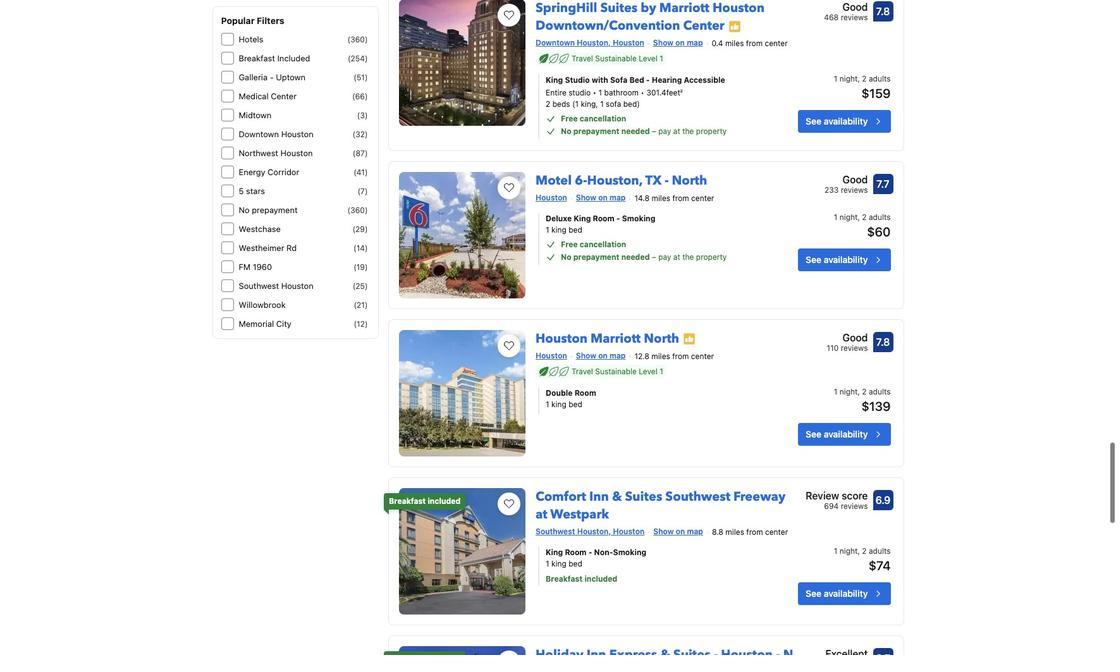 Task type: locate. For each thing, give the bounding box(es) containing it.
2 reviews from the top
[[841, 185, 869, 195]]

1 good from the top
[[843, 1, 869, 13]]

see availability down 1 night , 2 adults $74
[[806, 588, 869, 599]]

at down deluxe king room - smoking link
[[674, 252, 681, 262]]

1 vertical spatial room
[[575, 388, 597, 398]]

1 pay from the top
[[659, 126, 672, 136]]

2 vertical spatial king
[[552, 559, 567, 569]]

1 vertical spatial suites
[[626, 488, 663, 506]]

1 down double
[[546, 400, 550, 409]]

no down 5
[[239, 205, 250, 215]]

, inside 1 night , 2 adults $159
[[858, 74, 861, 83]]

pay down "301.4feet²" on the top of page
[[659, 126, 672, 136]]

1 horizontal spatial included
[[585, 574, 618, 584]]

0 vertical spatial free cancellation
[[561, 114, 627, 123]]

smoking down southwest houston, houston
[[614, 548, 647, 557]]

2 vertical spatial southwest
[[536, 527, 576, 537]]

0 vertical spatial king
[[546, 75, 563, 85]]

availability for $74
[[824, 588, 869, 599]]

westheimer rd
[[239, 243, 297, 253]]

the
[[683, 126, 695, 136], [683, 252, 695, 262]]

1 vertical spatial scored 7.8 element
[[874, 332, 894, 352]]

0 vertical spatial pay
[[659, 126, 672, 136]]

reviews right '233'
[[841, 185, 869, 195]]

1 night , 2 adults $159
[[835, 74, 891, 101]]

7.7
[[877, 178, 890, 190]]

2 inside 1 night , 2 adults $159
[[863, 74, 867, 83]]

1 vertical spatial no prepayment needed – pay at the property
[[561, 252, 727, 262]]

1 level from the top
[[639, 54, 658, 63]]

midtown
[[239, 110, 272, 120]]

king inside king room - non-smoking 1 king bed breakfast included
[[546, 548, 563, 557]]

1 vertical spatial marriott
[[591, 330, 641, 347]]

3 see availability link from the top
[[799, 423, 891, 446]]

7.8 right good 110 reviews
[[877, 337, 891, 348]]

2 sustainable from the top
[[596, 367, 637, 376]]

1 , from the top
[[858, 74, 861, 83]]

3 night from the top
[[840, 387, 858, 397]]

free cancellation for $159
[[561, 114, 627, 123]]

pay down deluxe king room - smoking link
[[659, 252, 672, 262]]

room right double
[[575, 388, 597, 398]]

- right galleria
[[270, 72, 274, 82]]

1 night , 2 adults $139
[[835, 387, 891, 414]]

– down deluxe king room - smoking link
[[652, 252, 657, 262]]

good right '233'
[[843, 174, 869, 185]]

see availability down 1 night , 2 adults $159
[[806, 116, 869, 126]]

2 property from the top
[[697, 252, 727, 262]]

3 availability from the top
[[824, 429, 869, 440]]

good element
[[825, 0, 869, 15], [825, 172, 869, 187], [828, 330, 869, 345]]

2 king from the top
[[552, 400, 567, 409]]

deluxe king room - smoking
[[546, 214, 656, 223]]

comfort inn & suites southwest freeway at westpark
[[536, 488, 786, 523]]

(21)
[[354, 301, 368, 310]]

2 vertical spatial breakfast
[[546, 574, 583, 584]]

, for $74
[[858, 547, 861, 556]]

suites
[[601, 0, 638, 16], [626, 488, 663, 506]]

0 vertical spatial no
[[561, 126, 572, 136]]

- inside motel 6-houston, tx - north link
[[665, 172, 669, 189]]

- inside king studio with sofa bed - hearing accessible link
[[647, 75, 650, 85]]

map for $74
[[688, 527, 704, 537]]

8.8 miles from center
[[713, 528, 789, 537]]

0.4 miles from center
[[712, 39, 788, 48]]

2 travel sustainable level 1 from the top
[[572, 367, 664, 376]]

reviews inside good 233 reviews
[[841, 185, 869, 195]]

night for $139
[[840, 387, 858, 397]]

north up 14.8 miles from center
[[672, 172, 708, 189]]

night inside 1 night , 2 adults $159
[[840, 74, 858, 83]]

the for $60
[[683, 252, 695, 262]]

see availability link down 1 night , 2 adults $139 at the right of page
[[799, 423, 891, 446]]

king down southwest houston, houston
[[546, 548, 563, 557]]

see availability link down 1 night , 2 adults $159
[[799, 110, 891, 133]]

galleria
[[239, 72, 268, 82]]

4 see availability link from the top
[[799, 583, 891, 605]]

2 cancellation from the top
[[580, 240, 627, 249]]

free cancellation down king,
[[561, 114, 627, 123]]

travel sustainable level 1 for suites
[[572, 54, 664, 63]]

cancellation down sofa
[[580, 114, 627, 123]]

willowbrook
[[239, 300, 286, 310]]

2 the from the top
[[683, 252, 695, 262]]

sustainable for marriott
[[596, 367, 637, 376]]

bed inside double room 1 king bed
[[569, 400, 583, 409]]

1 down '233'
[[835, 212, 838, 222]]

0 vertical spatial cancellation
[[580, 114, 627, 123]]

1
[[660, 54, 664, 63], [835, 74, 838, 83], [599, 88, 603, 97], [601, 99, 604, 109], [835, 212, 838, 222], [546, 225, 550, 235], [660, 367, 664, 376], [835, 387, 838, 397], [546, 400, 550, 409], [835, 547, 838, 556], [546, 559, 550, 569]]

map for $159
[[687, 38, 703, 47]]

2 see availability from the top
[[806, 254, 869, 265]]

3 , from the top
[[858, 387, 861, 397]]

1 cancellation from the top
[[580, 114, 627, 123]]

good for springhill suites by marriott houston downtown/convention center
[[843, 1, 869, 13]]

0 vertical spatial breakfast
[[239, 53, 275, 63]]

0 vertical spatial prepayment
[[574, 126, 620, 136]]

2 vertical spatial room
[[565, 548, 587, 557]]

needed
[[622, 126, 650, 136], [622, 252, 650, 262]]

scored 7.8 element for springhill suites by marriott houston downtown/convention center
[[874, 1, 894, 22]]

breakfast included
[[239, 53, 310, 63]]

2 availability from the top
[[824, 254, 869, 265]]

1 travel from the top
[[572, 54, 594, 63]]

0 vertical spatial north
[[672, 172, 708, 189]]

1 vertical spatial free
[[561, 240, 578, 249]]

cancellation down deluxe king room - smoking
[[580, 240, 627, 249]]

2 vertical spatial king
[[546, 548, 563, 557]]

4 , from the top
[[858, 547, 861, 556]]

center
[[765, 39, 788, 48], [692, 193, 715, 203], [692, 352, 715, 361], [766, 528, 789, 537]]

, inside the 1 night , 2 adults $60
[[858, 212, 861, 222]]

reviews inside review score 694 reviews
[[841, 502, 869, 511]]

see availability link for $74
[[799, 583, 891, 605]]

1 vertical spatial pay
[[659, 252, 672, 262]]

2 vertical spatial houston,
[[578, 527, 612, 537]]

show on map for $74
[[654, 527, 704, 537]]

(360)
[[348, 35, 368, 44], [348, 206, 368, 215]]

breakfast for breakfast included
[[239, 53, 275, 63]]

see availability link
[[799, 110, 891, 133], [799, 249, 891, 271], [799, 423, 891, 446], [799, 583, 891, 605]]

0 vertical spatial the
[[683, 126, 695, 136]]

marriott right by
[[660, 0, 710, 16]]

0 vertical spatial 7.8
[[877, 6, 891, 17]]

good 110 reviews
[[828, 332, 869, 353]]

bed down double
[[569, 400, 583, 409]]

good inside good 468 reviews
[[843, 1, 869, 13]]

3 good from the top
[[843, 332, 869, 344]]

1 vertical spatial center
[[271, 91, 297, 101]]

1 vertical spatial needed
[[622, 252, 650, 262]]

show on map for $139
[[576, 351, 626, 361]]

scored 7.8 element for houston marriott north
[[874, 332, 894, 352]]

free cancellation down deluxe king room - smoking
[[561, 240, 627, 249]]

southwest for southwest houston
[[239, 281, 279, 291]]

2 no prepayment needed – pay at the property from the top
[[561, 252, 727, 262]]

- down motel 6-houston, tx - north
[[617, 214, 621, 223]]

houston, up 14.8
[[588, 172, 643, 189]]

the down deluxe king room - smoking link
[[683, 252, 695, 262]]

1 needed from the top
[[622, 126, 650, 136]]

3 bed from the top
[[569, 559, 583, 569]]

4 night from the top
[[840, 547, 858, 556]]

1 property from the top
[[697, 126, 727, 136]]

from down this property is part of our preferred partner program. it's committed to providing excellent service and good value. it'll pay us a higher commission if you make a booking. image
[[673, 352, 689, 361]]

on down comfort inn & suites southwest freeway at westpark
[[676, 527, 686, 537]]

see availability link down the 1 night , 2 adults $60
[[799, 249, 891, 271]]

westchase
[[239, 224, 281, 234]]

center up deluxe king room - smoking link
[[692, 193, 715, 203]]

adults inside 1 night , 2 adults $159
[[870, 74, 891, 83]]

prepayment for $159
[[574, 126, 620, 136]]

from for $74
[[747, 528, 764, 537]]

1 down southwest houston, houston
[[546, 559, 550, 569]]

1 vertical spatial downtown
[[239, 129, 279, 139]]

1 see availability link from the top
[[799, 110, 891, 133]]

7.8 for houston marriott north
[[877, 337, 891, 348]]

1 vertical spatial 7.8
[[877, 337, 891, 348]]

– for $159
[[652, 126, 657, 136]]

good element for houston marriott north
[[828, 330, 869, 345]]

availability for $60
[[824, 254, 869, 265]]

1 reviews from the top
[[841, 13, 869, 22]]

cancellation for $60
[[580, 240, 627, 249]]

reviews right 110
[[841, 344, 869, 353]]

scored 8.7 element
[[874, 649, 894, 656]]

1 adults from the top
[[870, 74, 891, 83]]

corridor
[[268, 167, 300, 177]]

0 vertical spatial travel
[[572, 54, 594, 63]]

1 vertical spatial southwest
[[666, 488, 731, 506]]

downtown up the northwest
[[239, 129, 279, 139]]

houston inside springhill suites by marriott houston downtown/convention center
[[713, 0, 765, 16]]

- left non-
[[589, 548, 593, 557]]

availability
[[824, 116, 869, 126], [824, 254, 869, 265], [824, 429, 869, 440], [824, 588, 869, 599]]

night inside the 1 night , 2 adults $60
[[840, 212, 858, 222]]

2 inside 1 night , 2 adults $74
[[863, 547, 867, 556]]

6.9
[[876, 495, 891, 506]]

houston marriott north image
[[399, 330, 526, 457]]

1 inside king room - non-smoking 1 king bed breakfast included
[[546, 559, 550, 569]]

2 scored 7.8 element from the top
[[874, 332, 894, 352]]

0 vertical spatial good
[[843, 1, 869, 13]]

2 vertical spatial prepayment
[[574, 252, 620, 262]]

0 vertical spatial no prepayment needed – pay at the property
[[561, 126, 727, 136]]

travel sustainable level 1
[[572, 54, 664, 63], [572, 367, 664, 376]]

1 vertical spatial travel sustainable level 1
[[572, 367, 664, 376]]

2 vertical spatial no
[[561, 252, 572, 262]]

1 vertical spatial level
[[639, 367, 658, 376]]

0 vertical spatial (360)
[[348, 35, 368, 44]]

on down houston marriott north
[[599, 351, 608, 361]]

travel up double room 1 king bed
[[572, 367, 594, 376]]

bed down deluxe
[[569, 225, 583, 235]]

0 vertical spatial downtown
[[536, 38, 575, 47]]

southwest up 8.8
[[666, 488, 731, 506]]

1 free cancellation from the top
[[561, 114, 627, 123]]

2 vertical spatial good element
[[828, 330, 869, 345]]

1 horizontal spatial southwest
[[536, 527, 576, 537]]

2 see from the top
[[806, 254, 822, 265]]

1 vertical spatial smoking
[[614, 548, 647, 557]]

see availability link for $60
[[799, 249, 891, 271]]

2 horizontal spatial southwest
[[666, 488, 731, 506]]

1 the from the top
[[683, 126, 695, 136]]

2 level from the top
[[639, 367, 658, 376]]

miles right 8.8
[[726, 528, 745, 537]]

entire studio • 1 bathroom • 301.4feet² 2 beds (1 king, 1 sofa bed)
[[546, 88, 683, 109]]

center up 0.4
[[684, 17, 725, 34]]

night inside 1 night , 2 adults $74
[[840, 547, 858, 556]]

1 vertical spatial at
[[674, 252, 681, 262]]

map for $60
[[610, 193, 626, 202]]

, inside 1 night , 2 adults $139
[[858, 387, 861, 397]]

2 bed from the top
[[569, 400, 583, 409]]

1 vertical spatial travel
[[572, 367, 594, 376]]

0 vertical spatial sustainable
[[596, 54, 637, 63]]

breakfast included
[[389, 497, 461, 506]]

1 vertical spatial bed
[[569, 400, 583, 409]]

free cancellation
[[561, 114, 627, 123], [561, 240, 627, 249]]

3 see availability from the top
[[806, 429, 869, 440]]

2 7.8 from the top
[[877, 337, 891, 348]]

see for $159
[[806, 116, 822, 126]]

1 horizontal spatial breakfast
[[389, 497, 426, 506]]

city
[[276, 319, 292, 329]]

from
[[747, 39, 763, 48], [673, 193, 690, 203], [673, 352, 689, 361], [747, 528, 764, 537]]

map down motel 6-houston, tx - north
[[610, 193, 626, 202]]

0 vertical spatial smoking
[[623, 214, 656, 223]]

north up 12.8 miles from center
[[644, 330, 680, 347]]

$139
[[862, 399, 891, 414]]

comfort inn & suites southwest freeway at westpark link
[[536, 483, 786, 523]]

adults up $60
[[870, 212, 891, 222]]

7.8 right good 468 reviews
[[877, 6, 891, 17]]

1 (360) from the top
[[348, 35, 368, 44]]

travel sustainable level 1 up sofa
[[572, 54, 664, 63]]

miles right 12.8
[[652, 352, 671, 361]]

from for $60
[[673, 193, 690, 203]]

– down "301.4feet²" on the top of page
[[652, 126, 657, 136]]

0 horizontal spatial center
[[271, 91, 297, 101]]

night inside 1 night , 2 adults $139
[[840, 387, 858, 397]]

1 scored 7.8 element from the top
[[874, 1, 894, 22]]

1 vertical spatial the
[[683, 252, 695, 262]]

no for $159
[[561, 126, 572, 136]]

2 pay from the top
[[659, 252, 672, 262]]

prepayment down deluxe king room - smoking
[[574, 252, 620, 262]]

king down double
[[552, 400, 567, 409]]

miles for $159
[[726, 39, 745, 48]]

4 see availability from the top
[[806, 588, 869, 599]]

1 vertical spatial free cancellation
[[561, 240, 627, 249]]

1 no prepayment needed – pay at the property from the top
[[561, 126, 727, 136]]

0 vertical spatial king
[[552, 225, 567, 235]]

1 inside 1 night , 2 adults $139
[[835, 387, 838, 397]]

1 vertical spatial good
[[843, 174, 869, 185]]

0 horizontal spatial southwest
[[239, 281, 279, 291]]

suites right &
[[626, 488, 663, 506]]

0 horizontal spatial breakfast
[[239, 53, 275, 63]]

2 vertical spatial at
[[536, 506, 548, 523]]

king down deluxe
[[552, 225, 567, 235]]

1 down with on the top of page
[[599, 88, 603, 97]]

1 vertical spatial sustainable
[[596, 367, 637, 376]]

,
[[858, 74, 861, 83], [858, 212, 861, 222], [858, 387, 861, 397], [858, 547, 861, 556]]

, inside 1 night , 2 adults $74
[[858, 547, 861, 556]]

room inside king room - non-smoking 1 king bed breakfast included
[[565, 548, 587, 557]]

good inside good 110 reviews
[[843, 332, 869, 344]]

0 vertical spatial bed
[[569, 225, 583, 235]]

reviews inside good 468 reviews
[[841, 13, 869, 22]]

4 adults from the top
[[870, 547, 891, 556]]

adults
[[870, 74, 891, 83], [870, 212, 891, 222], [870, 387, 891, 397], [870, 547, 891, 556]]

travel for springhill
[[572, 54, 594, 63]]

0 vertical spatial travel sustainable level 1
[[572, 54, 664, 63]]

reviews right "694"
[[841, 502, 869, 511]]

2 – from the top
[[652, 252, 657, 262]]

0 vertical spatial center
[[684, 17, 725, 34]]

smoking down 14.8
[[623, 214, 656, 223]]

adults inside 1 night , 2 adults $139
[[870, 387, 891, 397]]

reviews inside good 110 reviews
[[841, 344, 869, 353]]

center down this property is part of our preferred partner program. it's committed to providing excellent service and good value. it'll pay us a higher commission if you make a booking. image
[[692, 352, 715, 361]]

- right bed
[[647, 75, 650, 85]]

king down southwest houston, houston
[[552, 559, 567, 569]]

downtown/convention
[[536, 17, 681, 34]]

2 needed from the top
[[622, 252, 650, 262]]

availability down 1 night , 2 adults $139 at the right of page
[[824, 429, 869, 440]]

1 horizontal spatial downtown
[[536, 38, 575, 47]]

1 see availability from the top
[[806, 116, 869, 126]]

2 good from the top
[[843, 174, 869, 185]]

1 night from the top
[[840, 74, 858, 83]]

1 vertical spatial king
[[552, 400, 567, 409]]

property
[[697, 126, 727, 136], [697, 252, 727, 262]]

no prepayment needed – pay at the property down deluxe king room - smoking link
[[561, 252, 727, 262]]

0 vertical spatial marriott
[[660, 0, 710, 16]]

northwest
[[239, 148, 278, 158]]

2 vertical spatial bed
[[569, 559, 583, 569]]

free down (1
[[561, 114, 578, 123]]

room inside double room 1 king bed
[[575, 388, 597, 398]]

1 – from the top
[[652, 126, 657, 136]]

0 vertical spatial property
[[697, 126, 727, 136]]

0 horizontal spatial downtown
[[239, 129, 279, 139]]

2 adults from the top
[[870, 212, 891, 222]]

room down southwest houston, houston
[[565, 548, 587, 557]]

3 see from the top
[[806, 429, 822, 440]]

1960
[[253, 262, 272, 272]]

review score element
[[806, 488, 869, 504]]

1 7.8 from the top
[[877, 6, 891, 17]]

2 (360) from the top
[[348, 206, 368, 215]]

2 night from the top
[[840, 212, 858, 222]]

marriott up 12.8
[[591, 330, 641, 347]]

center down uptown
[[271, 91, 297, 101]]

1 vertical spatial –
[[652, 252, 657, 262]]

show for $74
[[654, 527, 674, 537]]

good right 468
[[843, 1, 869, 13]]

1 down 110
[[835, 387, 838, 397]]

center for $139
[[692, 352, 715, 361]]

king inside king room - non-smoking 1 king bed breakfast included
[[552, 559, 567, 569]]

travel sustainable level 1 for marriott
[[572, 367, 664, 376]]

0 horizontal spatial •
[[593, 88, 597, 97]]

2 free cancellation from the top
[[561, 240, 627, 249]]

2 travel from the top
[[572, 367, 594, 376]]

marriott
[[660, 0, 710, 16], [591, 330, 641, 347]]

reviews right 468
[[841, 13, 869, 22]]

1 vertical spatial breakfast
[[389, 497, 426, 506]]

1 inside the 1 night , 2 adults $60
[[835, 212, 838, 222]]

room down motel 6-houston, tx - north
[[593, 214, 615, 223]]

downtown for downtown houston
[[239, 129, 279, 139]]

0 vertical spatial good element
[[825, 0, 869, 15]]

1 see from the top
[[806, 116, 822, 126]]

north
[[672, 172, 708, 189], [644, 330, 680, 347]]

deluxe king room - smoking link
[[546, 213, 760, 224]]

8.8
[[713, 528, 724, 537]]

1 down 12.8 miles from center
[[660, 367, 664, 376]]

this property is part of our preferred partner program. it's committed to providing excellent service and good value. it'll pay us a higher commission if you make a booking. image
[[729, 20, 742, 33], [729, 20, 742, 33], [684, 333, 696, 346]]

tx
[[646, 172, 662, 189]]

springhill suites by marriott houston downtown/convention center image
[[399, 0, 526, 126]]

4 reviews from the top
[[841, 502, 869, 511]]

free
[[561, 114, 578, 123], [561, 240, 578, 249]]

4 availability from the top
[[824, 588, 869, 599]]

2 horizontal spatial breakfast
[[546, 574, 583, 584]]

0 vertical spatial –
[[652, 126, 657, 136]]

1 night , 2 adults $74
[[835, 547, 891, 573]]

7.8 for springhill suites by marriott houston downtown/convention center
[[877, 6, 891, 17]]

adults up $159
[[870, 74, 891, 83]]

good inside good 233 reviews
[[843, 174, 869, 185]]

map
[[687, 38, 703, 47], [610, 193, 626, 202], [610, 351, 626, 361], [688, 527, 704, 537]]

1 horizontal spatial •
[[641, 88, 645, 97]]

smoking inside deluxe king room - smoking link
[[623, 214, 656, 223]]

travel
[[572, 54, 594, 63], [572, 367, 594, 376]]

2 inside 1 night , 2 adults $139
[[863, 387, 867, 397]]

1 availability from the top
[[824, 116, 869, 126]]

(360) up (29) at the top of the page
[[348, 206, 368, 215]]

1 horizontal spatial center
[[684, 17, 725, 34]]

, for $139
[[858, 387, 861, 397]]

1 vertical spatial included
[[585, 574, 618, 584]]

good right 110
[[843, 332, 869, 344]]

southwest houston
[[239, 281, 314, 291]]

see
[[806, 116, 822, 126], [806, 254, 822, 265], [806, 429, 822, 440], [806, 588, 822, 599]]

adults inside the 1 night , 2 adults $60
[[870, 212, 891, 222]]

0 vertical spatial scored 7.8 element
[[874, 1, 894, 22]]

0 horizontal spatial marriott
[[591, 330, 641, 347]]

1 travel sustainable level 1 from the top
[[572, 54, 664, 63]]

show down 6-
[[576, 193, 597, 202]]

0 vertical spatial suites
[[601, 0, 638, 16]]

on for $74
[[676, 527, 686, 537]]

see availability for $159
[[806, 116, 869, 126]]

westheimer
[[239, 243, 285, 253]]

scored 7.8 element right good 468 reviews
[[874, 1, 894, 22]]

see availability for $139
[[806, 429, 869, 440]]

availability down 1 night , 2 adults $74
[[824, 588, 869, 599]]

1 horizontal spatial marriott
[[660, 0, 710, 16]]

1 down 468
[[835, 74, 838, 83]]

energy corridor
[[239, 167, 300, 177]]

1 • from the left
[[593, 88, 597, 97]]

cancellation for $159
[[580, 114, 627, 123]]

property for $60
[[697, 252, 727, 262]]

show down houston marriott north
[[576, 351, 597, 361]]

pay for $60
[[659, 252, 672, 262]]

1 night , 2 adults $60
[[835, 212, 891, 239]]

1 vertical spatial cancellation
[[580, 240, 627, 249]]

1 vertical spatial property
[[697, 252, 727, 262]]

comfort inn & suites southwest freeway at westpark image
[[399, 488, 526, 615]]

0 vertical spatial needed
[[622, 126, 650, 136]]

reviews for $139
[[841, 344, 869, 353]]

reviews for $159
[[841, 13, 869, 22]]

0 vertical spatial houston,
[[577, 38, 611, 47]]

see availability link down 1 night , 2 adults $74
[[799, 583, 891, 605]]

0 vertical spatial free
[[561, 114, 578, 123]]

2 inside entire studio • 1 bathroom • 301.4feet² 2 beds (1 king, 1 sofa bed)
[[546, 99, 551, 109]]

0 vertical spatial at
[[674, 126, 681, 136]]

2 see availability link from the top
[[799, 249, 891, 271]]

3 reviews from the top
[[841, 344, 869, 353]]

smoking inside king room - non-smoking 1 king bed breakfast included
[[614, 548, 647, 557]]

level
[[639, 54, 658, 63], [639, 367, 658, 376]]

sustainable for suites
[[596, 54, 637, 63]]

on
[[676, 38, 685, 47], [599, 193, 608, 202], [599, 351, 608, 361], [676, 527, 686, 537]]

houston, down downtown/convention at the top of the page
[[577, 38, 611, 47]]

1 vertical spatial (360)
[[348, 206, 368, 215]]

2 inside the 1 night , 2 adults $60
[[863, 212, 867, 222]]

center inside springhill suites by marriott houston downtown/convention center
[[684, 17, 725, 34]]

1 inside 1 night , 2 adults $74
[[835, 547, 838, 556]]

at for $60
[[674, 252, 681, 262]]

king up 1 king bed
[[574, 214, 591, 223]]

needed down deluxe king room - smoking link
[[622, 252, 650, 262]]

0 vertical spatial southwest
[[239, 281, 279, 291]]

from up deluxe king room - smoking link
[[673, 193, 690, 203]]

5 stars
[[239, 186, 265, 196]]

2 , from the top
[[858, 212, 861, 222]]

adults inside 1 night , 2 adults $74
[[870, 547, 891, 556]]

see availability down the 1 night , 2 adults $60
[[806, 254, 869, 265]]

(360) up (254)
[[348, 35, 368, 44]]

0 vertical spatial level
[[639, 54, 658, 63]]

availability down the 1 night , 2 adults $60
[[824, 254, 869, 265]]

room
[[593, 214, 615, 223], [575, 388, 597, 398], [565, 548, 587, 557]]

2 free from the top
[[561, 240, 578, 249]]

scored 7.8 element
[[874, 1, 894, 22], [874, 332, 894, 352]]

(7)
[[358, 187, 368, 196]]

show on map down houston marriott north
[[576, 351, 626, 361]]

1 sustainable from the top
[[596, 54, 637, 63]]

motel 6-houston, tx - north image
[[399, 172, 526, 299]]

–
[[652, 126, 657, 136], [652, 252, 657, 262]]

southwest down westpark
[[536, 527, 576, 537]]

travel sustainable level 1 down 12.8
[[572, 367, 664, 376]]

4 see from the top
[[806, 588, 822, 599]]

center down freeway
[[766, 528, 789, 537]]

1 vertical spatial houston,
[[588, 172, 643, 189]]

show for $159
[[654, 38, 674, 47]]

level up king studio with sofa bed - hearing accessible link at top
[[639, 54, 658, 63]]

on for $139
[[599, 351, 608, 361]]

from for $139
[[673, 352, 689, 361]]

1 down "694"
[[835, 547, 838, 556]]

sustainable down 12.8
[[596, 367, 637, 376]]

1 free from the top
[[561, 114, 578, 123]]

show on map down springhill suites by marriott houston downtown/convention center
[[654, 38, 703, 47]]

suites up downtown/convention at the top of the page
[[601, 0, 638, 16]]

(41)
[[354, 168, 368, 177]]

3 adults from the top
[[870, 387, 891, 397]]

pay
[[659, 126, 672, 136], [659, 252, 672, 262]]

on up deluxe king room - smoking
[[599, 193, 608, 202]]

king studio with sofa bed - hearing accessible
[[546, 75, 726, 85]]

468
[[825, 13, 839, 22]]

0 horizontal spatial included
[[428, 497, 461, 506]]

free down 1 king bed
[[561, 240, 578, 249]]

3 king from the top
[[552, 559, 567, 569]]

2 vertical spatial good
[[843, 332, 869, 344]]



Task type: describe. For each thing, give the bounding box(es) containing it.
no prepayment
[[239, 205, 298, 215]]

show on map for $159
[[654, 38, 703, 47]]

this property is part of our preferred partner program. it's committed to providing excellent service and good value. it'll pay us a higher commission if you make a booking. image
[[684, 333, 696, 346]]

marriott inside houston marriott north link
[[591, 330, 641, 347]]

memorial city
[[239, 319, 292, 329]]

stars
[[246, 186, 265, 196]]

– for $60
[[652, 252, 657, 262]]

miles for $60
[[652, 193, 671, 203]]

motel 6-houston, tx - north link
[[536, 167, 708, 189]]

see availability for $74
[[806, 588, 869, 599]]

adults for $139
[[870, 387, 891, 397]]

king for studio
[[546, 75, 563, 85]]

by
[[641, 0, 657, 16]]

(29)
[[353, 225, 368, 234]]

free cancellation for $60
[[561, 240, 627, 249]]

2 for $159
[[863, 74, 867, 83]]

no for $60
[[561, 252, 572, 262]]

level for by
[[639, 54, 658, 63]]

entire
[[546, 88, 567, 97]]

medical center
[[239, 91, 297, 101]]

suites inside comfort inn & suites southwest freeway at westpark
[[626, 488, 663, 506]]

score
[[842, 490, 869, 502]]

(25)
[[353, 282, 368, 291]]

suites inside springhill suites by marriott houston downtown/convention center
[[601, 0, 638, 16]]

uptown
[[276, 72, 306, 82]]

(360) for hotels
[[348, 35, 368, 44]]

downtown houston, houston
[[536, 38, 645, 47]]

(3)
[[357, 111, 368, 120]]

travel for houston
[[572, 367, 594, 376]]

with
[[592, 75, 609, 85]]

at for $159
[[674, 126, 681, 136]]

room for $74
[[565, 548, 587, 557]]

northwest houston
[[239, 148, 313, 158]]

free for $159
[[561, 114, 578, 123]]

included
[[278, 53, 310, 63]]

king inside double room 1 king bed
[[552, 400, 567, 409]]

- inside king room - non-smoking 1 king bed breakfast included
[[589, 548, 593, 557]]

1 vertical spatial north
[[644, 330, 680, 347]]

needed for $60
[[622, 252, 650, 262]]

double room 1 king bed
[[546, 388, 597, 409]]

miles for $139
[[652, 352, 671, 361]]

miles for $74
[[726, 528, 745, 537]]

the for $159
[[683, 126, 695, 136]]

sofa
[[611, 75, 628, 85]]

show on map for $60
[[576, 193, 626, 202]]

301.4feet²
[[647, 88, 683, 97]]

(1
[[573, 99, 579, 109]]

bathroom
[[605, 88, 639, 97]]

at inside comfort inn & suites southwest freeway at westpark
[[536, 506, 548, 523]]

0 vertical spatial included
[[428, 497, 461, 506]]

(14)
[[354, 244, 368, 253]]

night for $159
[[840, 74, 858, 83]]

694
[[825, 502, 839, 511]]

14.8 miles from center
[[635, 193, 715, 203]]

12.8
[[635, 352, 650, 361]]

, for $159
[[858, 74, 861, 83]]

included inside king room - non-smoking 1 king bed breakfast included
[[585, 574, 618, 584]]

adults for $74
[[870, 547, 891, 556]]

(87)
[[353, 149, 368, 158]]

(360) for no prepayment
[[348, 206, 368, 215]]

availability for $139
[[824, 429, 869, 440]]

1 down deluxe
[[546, 225, 550, 235]]

&
[[613, 488, 622, 506]]

2 • from the left
[[641, 88, 645, 97]]

excellent element
[[826, 647, 869, 656]]

availability for $159
[[824, 116, 869, 126]]

see for $139
[[806, 429, 822, 440]]

$159
[[862, 86, 891, 101]]

hotels
[[239, 34, 264, 44]]

filters
[[257, 15, 285, 26]]

on for $159
[[676, 38, 685, 47]]

0 vertical spatial room
[[593, 214, 615, 223]]

see availability for $60
[[806, 254, 869, 265]]

houston, for $159
[[577, 38, 611, 47]]

14.8
[[635, 193, 650, 203]]

from for $159
[[747, 39, 763, 48]]

2 for $139
[[863, 387, 867, 397]]

1 up hearing
[[660, 54, 664, 63]]

show for $60
[[576, 193, 597, 202]]

memorial
[[239, 319, 274, 329]]

fm
[[239, 262, 251, 272]]

smoking for deluxe king room - smoking
[[623, 214, 656, 223]]

center for $74
[[766, 528, 789, 537]]

(19)
[[354, 263, 368, 272]]

double room link
[[546, 388, 760, 399]]

center for $159
[[765, 39, 788, 48]]

on for $60
[[599, 193, 608, 202]]

southwest for southwest houston, houston
[[536, 527, 576, 537]]

2 for $74
[[863, 547, 867, 556]]

night for $74
[[840, 547, 858, 556]]

1 vertical spatial prepayment
[[252, 205, 298, 215]]

level for north
[[639, 367, 658, 376]]

(51)
[[354, 73, 368, 82]]

see for $74
[[806, 588, 822, 599]]

see for $60
[[806, 254, 822, 265]]

room for $139
[[575, 388, 597, 398]]

king for room
[[546, 548, 563, 557]]

scored 6.9 element
[[874, 490, 894, 511]]

studio
[[569, 88, 591, 97]]

this property is part of our preferred partner program. it's committed to providing excellent service and good value. it'll pay us a higher commission if you make a booking. image for springhill suites by marriott houston downtown/convention center
[[729, 20, 742, 33]]

motel
[[536, 172, 572, 189]]

110
[[828, 344, 839, 353]]

center for $60
[[692, 193, 715, 203]]

popular filters
[[221, 15, 285, 26]]

(32)
[[353, 130, 368, 139]]

- inside deluxe king room - smoking link
[[617, 214, 621, 223]]

smoking for king room - non-smoking 1 king bed breakfast included
[[614, 548, 647, 557]]

5
[[239, 186, 244, 196]]

1 vertical spatial no
[[239, 205, 250, 215]]

double
[[546, 388, 573, 398]]

scored 7.7 element
[[874, 174, 894, 194]]

downtown houston
[[239, 129, 314, 139]]

see availability link for $139
[[799, 423, 891, 446]]

southwest houston, houston
[[536, 527, 645, 537]]

houston marriott north link
[[536, 325, 680, 347]]

non-
[[595, 548, 614, 557]]

prepayment for $60
[[574, 252, 620, 262]]

good for houston marriott north
[[843, 332, 869, 344]]

fm 1960
[[239, 262, 272, 272]]

popular
[[221, 15, 255, 26]]

houston, for $74
[[578, 527, 612, 537]]

adults for $159
[[870, 74, 891, 83]]

1 left sofa
[[601, 99, 604, 109]]

2 for $60
[[863, 212, 867, 222]]

1 king from the top
[[552, 225, 567, 235]]

good 233 reviews
[[825, 174, 869, 195]]

6-
[[575, 172, 588, 189]]

westpark
[[551, 506, 610, 523]]

springhill
[[536, 0, 598, 16]]

southwest inside comfort inn & suites southwest freeway at westpark
[[666, 488, 731, 506]]

good element for springhill suites by marriott houston downtown/convention center
[[825, 0, 869, 15]]

springhill suites by marriott houston downtown/convention center
[[536, 0, 765, 34]]

inn
[[590, 488, 609, 506]]

1 bed from the top
[[569, 225, 583, 235]]

downtown for downtown houston, houston
[[536, 38, 575, 47]]

233
[[825, 185, 839, 195]]

houston inside houston marriott north link
[[536, 330, 588, 347]]

needed for $159
[[622, 126, 650, 136]]

rd
[[287, 243, 297, 253]]

free for $60
[[561, 240, 578, 249]]

show for $139
[[576, 351, 597, 361]]

studio
[[565, 75, 590, 85]]

motel 6-houston, tx - north
[[536, 172, 708, 189]]

no prepayment needed – pay at the property for $159
[[561, 126, 727, 136]]

$74
[[869, 559, 891, 573]]

1 vertical spatial king
[[574, 214, 591, 223]]

adults for $60
[[870, 212, 891, 222]]

medical
[[239, 91, 269, 101]]

review
[[806, 490, 840, 502]]

king room - non-smoking link
[[546, 547, 760, 559]]

(254)
[[348, 54, 368, 63]]

no prepayment needed – pay at the property for $60
[[561, 252, 727, 262]]

1 inside 1 night , 2 adults $159
[[835, 74, 838, 83]]

bed)
[[624, 99, 640, 109]]

$60
[[868, 224, 891, 239]]

breakfast inside king room - non-smoking 1 king bed breakfast included
[[546, 574, 583, 584]]

property for $159
[[697, 126, 727, 136]]

deluxe
[[546, 214, 572, 223]]

review score 694 reviews
[[806, 490, 869, 511]]

springhill suites by marriott houston downtown/convention center link
[[536, 0, 765, 34]]

king studio with sofa bed - hearing accessible link
[[546, 75, 760, 86]]

bed
[[630, 75, 645, 85]]

(12)
[[354, 320, 368, 329]]

galleria - uptown
[[239, 72, 306, 82]]

marriott inside springhill suites by marriott houston downtown/convention center
[[660, 0, 710, 16]]

night for $60
[[840, 212, 858, 222]]

1 vertical spatial good element
[[825, 172, 869, 187]]

freeway
[[734, 488, 786, 506]]

comfort
[[536, 488, 587, 506]]

0.4
[[712, 39, 724, 48]]

pay for $159
[[659, 126, 672, 136]]

1 inside double room 1 king bed
[[546, 400, 550, 409]]

12.8 miles from center
[[635, 352, 715, 361]]

reviews for $60
[[841, 185, 869, 195]]

1 king bed
[[546, 225, 583, 235]]

bed inside king room - non-smoking 1 king bed breakfast included
[[569, 559, 583, 569]]



Task type: vqa. For each thing, say whether or not it's contained in the screenshot.


